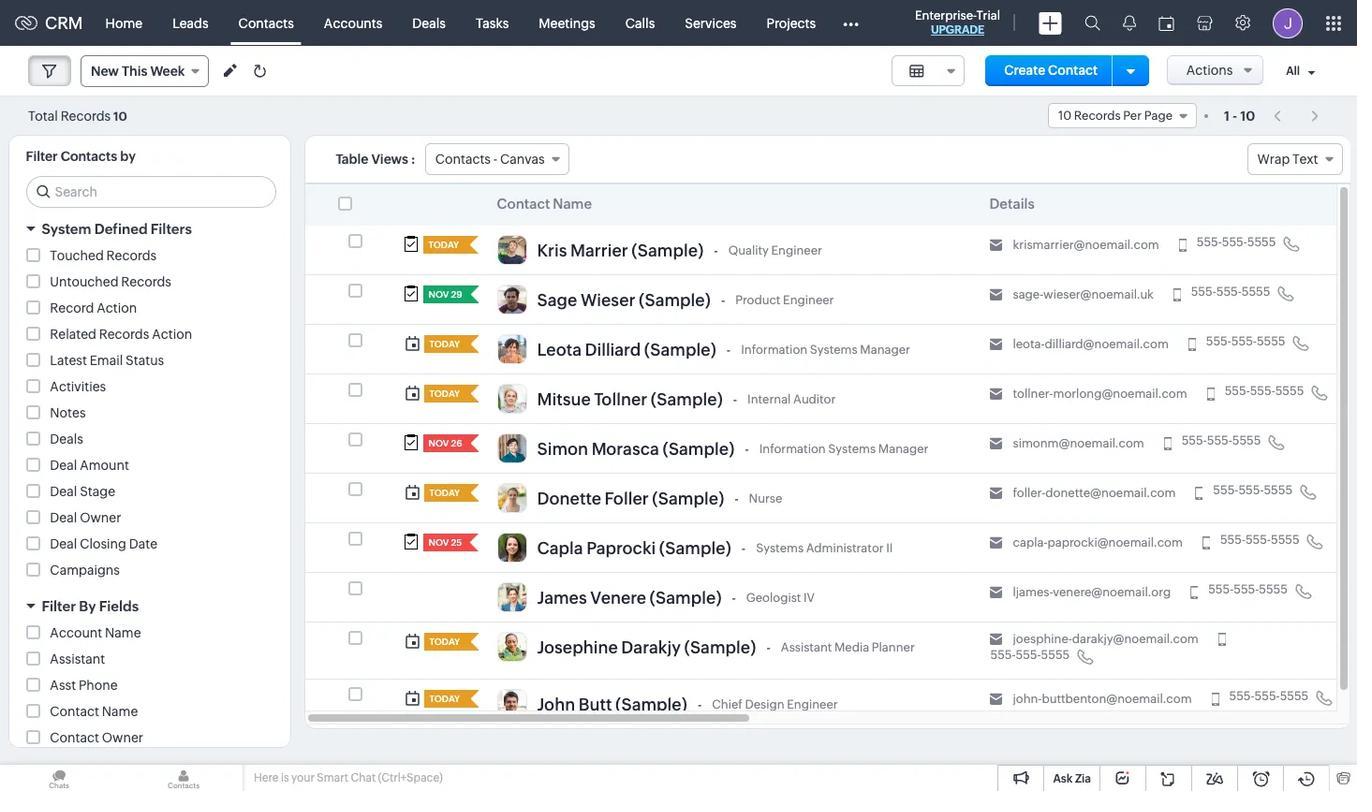Task type: describe. For each thing, give the bounding box(es) containing it.
touched records
[[50, 248, 157, 263]]

deal for deal stage
[[50, 485, 77, 500]]

leota-dilliard@noemail.com
[[1014, 337, 1169, 351]]

capla-paprocki@noemail.com link
[[1014, 536, 1184, 551]]

canvas profile image image for john butt (sample)
[[497, 690, 527, 720]]

geologist iv
[[747, 591, 815, 605]]

dilliard@noemail.com
[[1046, 337, 1169, 351]]

iv
[[804, 591, 815, 605]]

ii
[[887, 542, 894, 556]]

leota-dilliard@noemail.com link
[[1014, 337, 1169, 352]]

contacts link
[[224, 0, 309, 45]]

latest
[[50, 353, 87, 368]]

contact up chats image
[[50, 731, 99, 746]]

(sample) for james venere (sample)
[[650, 589, 722, 608]]

defined
[[94, 221, 148, 237]]

kris marrier (sample)
[[537, 241, 704, 261]]

systems for simon morasca (sample)
[[829, 442, 876, 456]]

canvas profile image image for kris marrier (sample)
[[497, 235, 527, 265]]

deal stage
[[50, 485, 115, 500]]

filter for filter by fields
[[42, 599, 76, 615]]

trial
[[977, 8, 1001, 22]]

0 horizontal spatial action
[[97, 301, 137, 316]]

10 for 1 - 10
[[1241, 108, 1256, 123]]

canvas profile image image for sage wieser (sample)
[[497, 285, 527, 315]]

capla-paprocki@noemail.com
[[1014, 536, 1184, 550]]

contact owner
[[50, 731, 143, 746]]

wieser
[[581, 291, 636, 310]]

leota dilliard (sample)
[[537, 340, 717, 360]]

capla-
[[1014, 536, 1048, 550]]

simon morasca (sample) link
[[537, 440, 735, 460]]

(ctrl+space)
[[378, 772, 443, 785]]

josephine
[[537, 638, 618, 658]]

(sample) for capla paprocki (sample)
[[660, 539, 732, 559]]

leota-
[[1014, 337, 1046, 351]]

1 vertical spatial action
[[152, 327, 192, 342]]

icon_mail image for sage wieser (sample)
[[990, 289, 1003, 302]]

simonm@noemail.com
[[1014, 437, 1145, 451]]

nov for simon
[[429, 439, 449, 449]]

contact down 'canvas'
[[497, 196, 551, 212]]

create
[[1005, 63, 1046, 78]]

signals element
[[1112, 0, 1148, 46]]

information systems manager for leota dilliard (sample)
[[741, 343, 911, 357]]

donette@noemail.com
[[1046, 486, 1176, 500]]

tollner-morlong@noemail.com link
[[1014, 387, 1188, 402]]

canvas profile image image for donette foller (sample)
[[497, 484, 527, 514]]

foller
[[605, 489, 649, 509]]

record
[[50, 301, 94, 316]]

search image
[[1085, 15, 1101, 31]]

information for simon morasca (sample)
[[760, 442, 826, 456]]

manager for leota dilliard (sample)
[[861, 343, 911, 357]]

2 vertical spatial systems
[[756, 542, 804, 556]]

tollner
[[594, 390, 648, 410]]

records for total
[[61, 108, 111, 123]]

leota
[[537, 340, 582, 360]]

simon morasca (sample)
[[537, 440, 735, 459]]

by
[[79, 599, 96, 615]]

details
[[990, 196, 1035, 212]]

closing
[[80, 537, 126, 552]]

services link
[[670, 0, 752, 45]]

contact down asst phone
[[50, 705, 99, 720]]

crm
[[45, 13, 83, 33]]

25
[[451, 538, 462, 548]]

Wrap Text field
[[1248, 143, 1343, 175]]

chats image
[[0, 766, 118, 792]]

enterprise-
[[916, 8, 977, 22]]

ljames-
[[1014, 586, 1054, 600]]

deal for deal amount
[[50, 458, 77, 473]]

profile element
[[1262, 0, 1315, 45]]

internal auditor
[[748, 393, 836, 407]]

auditor
[[794, 393, 836, 407]]

- for kris marrier (sample)
[[714, 244, 718, 259]]

canvas profile image image for simon morasca (sample)
[[497, 434, 527, 464]]

quality
[[729, 244, 769, 258]]

size image
[[910, 63, 925, 80]]

1
[[1225, 108, 1230, 123]]

manager for simon morasca (sample)
[[879, 442, 929, 456]]

0 horizontal spatial deals
[[50, 432, 83, 447]]

today link for mitsue tollner (sample)
[[424, 385, 462, 403]]

krismarrier@noemail.com
[[1014, 238, 1160, 252]]

nov 26 link
[[423, 435, 463, 453]]

- for capla paprocki (sample)
[[742, 542, 746, 557]]

system
[[42, 221, 91, 237]]

nov 25
[[429, 538, 462, 548]]

sage-wieser@noemail.uk link
[[1014, 288, 1154, 303]]

icon_mail image for john butt (sample)
[[990, 694, 1003, 707]]

leota dilliard (sample) link
[[537, 340, 717, 361]]

contact inside button
[[1049, 63, 1098, 78]]

nov for capla
[[429, 538, 449, 548]]

today for kris marrier (sample)
[[429, 240, 459, 250]]

(sample) for sage wieser (sample)
[[639, 291, 711, 310]]

ask
[[1054, 773, 1073, 786]]

ljames-venere@noemail.org
[[1014, 586, 1172, 600]]

filter by fields button
[[9, 590, 290, 623]]

:
[[411, 152, 416, 167]]

contacts image
[[125, 766, 243, 792]]

notes
[[50, 406, 86, 421]]

- for james venere (sample)
[[732, 592, 736, 607]]

29
[[451, 290, 463, 300]]

today link for john butt (sample)
[[424, 691, 462, 708]]

james venere (sample) link
[[537, 589, 722, 609]]

all
[[1287, 65, 1301, 78]]

information for leota dilliard (sample)
[[741, 343, 808, 357]]

morasca
[[592, 440, 660, 459]]

canvas profile image image for capla paprocki (sample)
[[497, 533, 527, 563]]

your
[[291, 772, 315, 785]]

darakjy@noemail.com
[[1073, 633, 1199, 647]]

canvas profile image image for james venere (sample)
[[497, 583, 527, 613]]

stage
[[80, 485, 115, 500]]

records for touched
[[106, 248, 157, 263]]

contacts - canvas
[[436, 152, 545, 167]]

(sample) for josephine darakjy (sample)
[[685, 638, 757, 658]]

2 vertical spatial engineer
[[787, 698, 838, 712]]

donette
[[537, 489, 602, 509]]

here
[[254, 772, 279, 785]]

new
[[91, 64, 119, 79]]

icon_mail image for donette foller (sample)
[[990, 488, 1003, 501]]

foller-donette@noemail.com link
[[1014, 486, 1176, 501]]

ask zia
[[1054, 773, 1092, 786]]

10 inside field
[[1059, 109, 1072, 123]]

mitsue tollner (sample)
[[537, 390, 723, 410]]

search element
[[1074, 0, 1112, 46]]

home link
[[91, 0, 158, 45]]

wrap text
[[1258, 152, 1319, 167]]

10 Records Per Page field
[[1049, 103, 1198, 128]]

records for 10
[[1075, 109, 1121, 123]]

wrap
[[1258, 152, 1291, 167]]

contacts for contacts
[[239, 15, 294, 30]]

upgrade
[[931, 23, 985, 37]]

owner for contact owner
[[102, 731, 143, 746]]

icon_mail image for capla paprocki (sample)
[[990, 537, 1003, 551]]

Other Modules field
[[831, 8, 872, 38]]

amount
[[80, 458, 129, 473]]

0 vertical spatial name
[[553, 196, 592, 212]]

engineer for kris marrier (sample)
[[772, 244, 823, 258]]

create menu image
[[1039, 12, 1063, 34]]

nov 25 link
[[423, 534, 462, 552]]

quality engineer
[[729, 244, 823, 258]]

administrator
[[807, 542, 884, 556]]

james
[[537, 589, 587, 608]]



Task type: locate. For each thing, give the bounding box(es) containing it.
- for mitsue tollner (sample)
[[734, 393, 738, 408]]

product engineer
[[736, 293, 834, 307]]

activities
[[50, 380, 106, 395]]

table views :
[[336, 152, 416, 167]]

records up filter contacts by
[[61, 108, 111, 123]]

(sample) for simon morasca (sample)
[[663, 440, 735, 459]]

records
[[61, 108, 111, 123], [1075, 109, 1121, 123], [106, 248, 157, 263], [121, 275, 171, 290], [99, 327, 149, 342]]

signals image
[[1124, 15, 1137, 31]]

2 vertical spatial nov
[[429, 538, 449, 548]]

New This Week field
[[81, 55, 209, 87]]

icon_mail image left sage-
[[990, 289, 1003, 302]]

icon_mail image for josephine darakjy (sample)
[[990, 634, 1003, 647]]

1 vertical spatial information
[[760, 442, 826, 456]]

(sample) for kris marrier (sample)
[[632, 241, 704, 261]]

contact name up contact owner
[[50, 705, 138, 720]]

1 vertical spatial manager
[[879, 442, 929, 456]]

3 canvas profile image image from the top
[[497, 335, 527, 365]]

calls link
[[611, 0, 670, 45]]

(sample) up the chief
[[685, 638, 757, 658]]

filter
[[26, 149, 58, 164], [42, 599, 76, 615]]

2 deal from the top
[[50, 485, 77, 500]]

1 vertical spatial name
[[105, 626, 141, 641]]

canvas profile image image left the kris
[[497, 235, 527, 265]]

contacts right leads
[[239, 15, 294, 30]]

today link for josephine darakjy (sample)
[[424, 634, 462, 651]]

action up "status"
[[152, 327, 192, 342]]

6 icon_mail image from the top
[[990, 488, 1003, 501]]

10 records per page
[[1059, 109, 1173, 123]]

icon_mail image down the details
[[990, 239, 1003, 253]]

canvas profile image image left james
[[497, 583, 527, 613]]

owner for deal owner
[[80, 511, 121, 526]]

deal up deal stage at the bottom
[[50, 458, 77, 473]]

1 vertical spatial owner
[[102, 731, 143, 746]]

icon_mail image
[[990, 239, 1003, 253], [990, 289, 1003, 302], [990, 339, 1003, 352], [990, 388, 1003, 402], [990, 438, 1003, 451], [990, 488, 1003, 501], [990, 537, 1003, 551], [990, 587, 1003, 600], [990, 634, 1003, 647], [990, 694, 1003, 707]]

media
[[835, 641, 870, 655]]

assistant for assistant media planner
[[781, 641, 833, 655]]

5 canvas profile image image from the top
[[497, 434, 527, 464]]

engineer right design
[[787, 698, 838, 712]]

icon_mail image for mitsue tollner (sample)
[[990, 388, 1003, 402]]

1 vertical spatial contact name
[[50, 705, 138, 720]]

filter for filter contacts by
[[26, 149, 58, 164]]

planner
[[872, 641, 915, 655]]

9 icon_mail image from the top
[[990, 634, 1003, 647]]

1 horizontal spatial contact name
[[497, 196, 592, 212]]

information up internal
[[741, 343, 808, 357]]

tasks
[[476, 15, 509, 30]]

asst phone
[[50, 679, 118, 694]]

0 vertical spatial information
[[741, 343, 808, 357]]

555-
[[1197, 235, 1223, 249], [1223, 235, 1248, 249], [1192, 285, 1217, 299], [1217, 285, 1243, 299], [1207, 335, 1232, 349], [1232, 335, 1258, 349], [1225, 384, 1251, 398], [1251, 384, 1276, 398], [1182, 434, 1208, 448], [1208, 434, 1233, 448], [1214, 484, 1239, 498], [1239, 484, 1265, 498], [1221, 533, 1246, 547], [1246, 533, 1272, 547], [1209, 583, 1234, 597], [1234, 583, 1260, 597], [991, 649, 1016, 663], [1016, 649, 1042, 663], [1230, 690, 1255, 704], [1255, 690, 1281, 704]]

0 vertical spatial deals
[[413, 15, 446, 30]]

name up the kris
[[553, 196, 592, 212]]

name down fields
[[105, 626, 141, 641]]

3 icon_mail image from the top
[[990, 339, 1003, 352]]

john-
[[1014, 692, 1043, 707]]

- for josephine darakjy (sample)
[[767, 641, 771, 656]]

meetings
[[539, 15, 596, 30]]

deals down "notes" at left
[[50, 432, 83, 447]]

systems for leota dilliard (sample)
[[810, 343, 858, 357]]

2 canvas profile image image from the top
[[497, 285, 527, 315]]

icon_mail image left simonm@noemail.com link
[[990, 438, 1003, 451]]

information systems manager up the auditor
[[741, 343, 911, 357]]

10
[[1241, 108, 1256, 123], [1059, 109, 1072, 123], [113, 109, 127, 123]]

tollner-
[[1014, 387, 1054, 401]]

555-555-5555
[[1197, 235, 1277, 249], [1192, 285, 1271, 299], [1207, 335, 1286, 349], [1225, 384, 1305, 398], [1182, 434, 1262, 448], [1214, 484, 1293, 498], [1221, 533, 1300, 547], [1209, 583, 1289, 597], [991, 649, 1070, 663], [1230, 690, 1310, 704]]

Contacts - Canvas field
[[425, 143, 569, 175]]

(sample) inside john butt (sample) link
[[616, 695, 688, 715]]

contacts for contacts - canvas
[[436, 152, 491, 167]]

10 right 1
[[1241, 108, 1256, 123]]

information
[[741, 343, 808, 357], [760, 442, 826, 456]]

10 canvas profile image image from the top
[[497, 690, 527, 720]]

untouched
[[50, 275, 119, 290]]

records down defined on the top left
[[106, 248, 157, 263]]

account name
[[50, 626, 141, 641]]

nov inside 'link'
[[429, 538, 449, 548]]

(sample) for john butt (sample)
[[616, 695, 688, 715]]

(sample) inside kris marrier (sample) link
[[632, 241, 704, 261]]

1 vertical spatial deals
[[50, 432, 83, 447]]

donette foller (sample) link
[[537, 489, 725, 510]]

7 canvas profile image image from the top
[[497, 533, 527, 563]]

(sample) right foller
[[653, 489, 725, 509]]

(sample) inside simon morasca (sample) link
[[663, 440, 735, 459]]

systems down the auditor
[[829, 442, 876, 456]]

name
[[553, 196, 592, 212], [105, 626, 141, 641], [102, 705, 138, 720]]

2 vertical spatial name
[[102, 705, 138, 720]]

icon_mail image for simon morasca (sample)
[[990, 438, 1003, 451]]

information systems manager for simon morasca (sample)
[[760, 442, 929, 456]]

(sample) inside "donette foller (sample)" link
[[653, 489, 725, 509]]

icon_mail image left ljames- in the bottom of the page
[[990, 587, 1003, 600]]

8 canvas profile image image from the top
[[497, 583, 527, 613]]

today for josephine darakjy (sample)
[[430, 637, 460, 648]]

records up latest email status
[[99, 327, 149, 342]]

assistant for assistant
[[50, 652, 105, 667]]

7 icon_mail image from the top
[[990, 537, 1003, 551]]

per
[[1124, 109, 1142, 123]]

canvas profile image image for mitsue tollner (sample)
[[497, 384, 527, 414]]

10 up by
[[113, 109, 127, 123]]

records left per
[[1075, 109, 1121, 123]]

(sample) inside james venere (sample) link
[[650, 589, 722, 608]]

records for related
[[99, 327, 149, 342]]

chat
[[351, 772, 376, 785]]

assistant left the media
[[781, 641, 833, 655]]

(sample) right the "wieser"
[[639, 291, 711, 310]]

nov left 25
[[429, 538, 449, 548]]

calendar image
[[1159, 15, 1175, 30]]

information down internal auditor
[[760, 442, 826, 456]]

6 canvas profile image image from the top
[[497, 484, 527, 514]]

canvas profile image image left mitsue
[[497, 384, 527, 414]]

0 vertical spatial filter
[[26, 149, 58, 164]]

today link for leota dilliard (sample)
[[424, 336, 462, 353]]

systems up the auditor
[[810, 343, 858, 357]]

icon_mail image for james venere (sample)
[[990, 587, 1003, 600]]

0 vertical spatial nov
[[429, 290, 449, 300]]

-
[[1233, 108, 1238, 123], [494, 152, 498, 167], [714, 244, 718, 259], [722, 294, 726, 309], [727, 343, 731, 358], [734, 393, 738, 408], [745, 443, 749, 458], [735, 492, 739, 507], [742, 542, 746, 557], [732, 592, 736, 607], [767, 641, 771, 656], [698, 698, 702, 713]]

profile image
[[1274, 8, 1304, 38]]

1 vertical spatial filter
[[42, 599, 76, 615]]

(sample) inside josephine darakjy (sample) link
[[685, 638, 757, 658]]

filter left by
[[42, 599, 76, 615]]

Search text field
[[27, 177, 275, 207]]

nov for sage
[[429, 290, 449, 300]]

icon_mail image for kris marrier (sample)
[[990, 239, 1003, 253]]

1 vertical spatial systems
[[829, 442, 876, 456]]

account
[[50, 626, 102, 641]]

- for sage wieser (sample)
[[722, 294, 726, 309]]

create menu element
[[1028, 0, 1074, 45]]

(sample) right morasca
[[663, 440, 735, 459]]

2 horizontal spatial contacts
[[436, 152, 491, 167]]

records for untouched
[[121, 275, 171, 290]]

owner down phone
[[102, 731, 143, 746]]

4 icon_mail image from the top
[[990, 388, 1003, 402]]

accounts
[[324, 15, 383, 30]]

canvas profile image image left the capla
[[497, 533, 527, 563]]

today link for kris marrier (sample)
[[423, 236, 462, 254]]

total records 10
[[28, 108, 127, 123]]

related
[[50, 327, 96, 342]]

canvas profile image image for leota dilliard (sample)
[[497, 335, 527, 365]]

donette foller (sample)
[[537, 489, 725, 509]]

by
[[120, 149, 136, 164]]

1 icon_mail image from the top
[[990, 239, 1003, 253]]

engineer right product
[[784, 293, 834, 307]]

sage-
[[1014, 288, 1044, 302]]

deal closing date
[[50, 537, 158, 552]]

2 horizontal spatial 10
[[1241, 108, 1256, 123]]

today link for donette foller (sample)
[[424, 485, 462, 502]]

contact right create
[[1049, 63, 1098, 78]]

john-buttbenton@noemail.com link
[[1014, 692, 1193, 707]]

phone
[[79, 679, 118, 694]]

kris marrier (sample) link
[[537, 241, 704, 261]]

(sample) for donette foller (sample)
[[653, 489, 725, 509]]

4 deal from the top
[[50, 537, 77, 552]]

contact name up the kris
[[497, 196, 592, 212]]

canvas profile image image left josephine
[[497, 633, 527, 663]]

canvas profile image image left the john
[[497, 690, 527, 720]]

1 horizontal spatial action
[[152, 327, 192, 342]]

deals link
[[398, 0, 461, 45]]

(sample) for leota dilliard (sample)
[[645, 340, 717, 360]]

0 vertical spatial action
[[97, 301, 137, 316]]

canvas profile image image left simon
[[497, 434, 527, 464]]

manager
[[861, 343, 911, 357], [879, 442, 929, 456]]

9 canvas profile image image from the top
[[497, 633, 527, 663]]

deal for deal owner
[[50, 511, 77, 526]]

4 canvas profile image image from the top
[[497, 384, 527, 414]]

krismarrier@noemail.com link
[[1014, 238, 1160, 253]]

buttbenton@noemail.com
[[1043, 692, 1193, 707]]

owner
[[80, 511, 121, 526], [102, 731, 143, 746]]

deal down deal stage at the bottom
[[50, 511, 77, 526]]

nov left 29
[[429, 290, 449, 300]]

1 canvas profile image image from the top
[[497, 235, 527, 265]]

(sample) inside mitsue tollner (sample) link
[[651, 390, 723, 410]]

assistant down account
[[50, 652, 105, 667]]

today for leota dilliard (sample)
[[430, 339, 460, 350]]

icon_mail image left capla-
[[990, 537, 1003, 551]]

josephine darakjy (sample) link
[[537, 638, 757, 659]]

latest email status
[[50, 353, 164, 368]]

(sample) inside leota dilliard (sample) link
[[645, 340, 717, 360]]

(sample) up darakjy
[[650, 589, 722, 608]]

views
[[372, 152, 409, 167]]

1 horizontal spatial 10
[[1059, 109, 1072, 123]]

is
[[281, 772, 289, 785]]

services
[[685, 15, 737, 30]]

- inside contacts - canvas field
[[494, 152, 498, 167]]

today for john butt (sample)
[[430, 694, 460, 705]]

week
[[150, 64, 185, 79]]

canvas profile image image for josephine darakjy (sample)
[[497, 633, 527, 663]]

(sample) right "butt"
[[616, 695, 688, 715]]

joesphine-darakjy@noemail.com link
[[1014, 633, 1199, 648]]

(sample) up sage wieser (sample)
[[632, 241, 704, 261]]

(sample) right paprocki
[[660, 539, 732, 559]]

1 deal from the top
[[50, 458, 77, 473]]

icon_mail image left john-
[[990, 694, 1003, 707]]

filter contacts by
[[26, 149, 136, 164]]

1 vertical spatial engineer
[[784, 293, 834, 307]]

deal for deal closing date
[[50, 537, 77, 552]]

(sample) for mitsue tollner (sample)
[[651, 390, 723, 410]]

1 vertical spatial nov
[[429, 439, 449, 449]]

nov
[[429, 290, 449, 300], [429, 439, 449, 449], [429, 538, 449, 548]]

meetings link
[[524, 0, 611, 45]]

5555
[[1248, 235, 1277, 249], [1242, 285, 1271, 299], [1258, 335, 1286, 349], [1276, 384, 1305, 398], [1233, 434, 1262, 448], [1265, 484, 1293, 498], [1272, 533, 1300, 547], [1260, 583, 1289, 597], [1042, 649, 1070, 663], [1281, 690, 1310, 704]]

deal amount
[[50, 458, 129, 473]]

icon_mail image for leota dilliard (sample)
[[990, 339, 1003, 352]]

1 - 10
[[1225, 108, 1256, 123]]

records inside field
[[1075, 109, 1121, 123]]

deals left tasks
[[413, 15, 446, 30]]

canvas profile image image left "leota"
[[497, 335, 527, 365]]

information systems manager down the auditor
[[760, 442, 929, 456]]

action up related records action
[[97, 301, 137, 316]]

icon_mail image left joesphine-
[[990, 634, 1003, 647]]

1 horizontal spatial contacts
[[239, 15, 294, 30]]

1 horizontal spatial assistant
[[781, 641, 833, 655]]

deal left stage
[[50, 485, 77, 500]]

design
[[745, 698, 785, 712]]

(sample) inside sage wieser (sample) link
[[639, 291, 711, 310]]

kris
[[537, 241, 567, 261]]

contacts inside field
[[436, 152, 491, 167]]

- for john butt (sample)
[[698, 698, 702, 713]]

owner up closing at the left bottom of page
[[80, 511, 121, 526]]

10 inside total records 10
[[113, 109, 127, 123]]

actions
[[1187, 63, 1234, 78]]

(sample) right tollner
[[651, 390, 723, 410]]

1 nov from the top
[[429, 290, 449, 300]]

deal up campaigns on the left bottom of the page
[[50, 537, 77, 552]]

foller-
[[1014, 486, 1046, 500]]

0 horizontal spatial contact name
[[50, 705, 138, 720]]

10 icon_mail image from the top
[[990, 694, 1003, 707]]

None field
[[892, 55, 965, 86]]

filter down total
[[26, 149, 58, 164]]

0 vertical spatial information systems manager
[[741, 343, 911, 357]]

name down phone
[[102, 705, 138, 720]]

10 for total records 10
[[113, 109, 127, 123]]

total
[[28, 108, 58, 123]]

today for donette foller (sample)
[[430, 488, 460, 499]]

deals
[[413, 15, 446, 30], [50, 432, 83, 447]]

filter inside dropdown button
[[42, 599, 76, 615]]

record action
[[50, 301, 137, 316]]

systems up geologist iv
[[756, 542, 804, 556]]

(sample) inside capla paprocki (sample) link
[[660, 539, 732, 559]]

0 vertical spatial contact name
[[497, 196, 592, 212]]

navigation
[[1265, 102, 1330, 129]]

today link
[[423, 236, 462, 254], [424, 336, 462, 353], [424, 385, 462, 403], [424, 485, 462, 502], [424, 634, 462, 651], [424, 691, 462, 708]]

- for donette foller (sample)
[[735, 492, 739, 507]]

filter by fields
[[42, 599, 139, 615]]

product
[[736, 293, 781, 307]]

capla paprocki (sample)
[[537, 539, 732, 559]]

canvas
[[500, 152, 545, 167]]

records down touched records
[[121, 275, 171, 290]]

- for leota dilliard (sample)
[[727, 343, 731, 358]]

canvas profile image image
[[497, 235, 527, 265], [497, 285, 527, 315], [497, 335, 527, 365], [497, 384, 527, 414], [497, 434, 527, 464], [497, 484, 527, 514], [497, 533, 527, 563], [497, 583, 527, 613], [497, 633, 527, 663], [497, 690, 527, 720]]

2 icon_mail image from the top
[[990, 289, 1003, 302]]

engineer right quality at the top of page
[[772, 244, 823, 258]]

2 nov from the top
[[429, 439, 449, 449]]

1 vertical spatial information systems manager
[[760, 442, 929, 456]]

icon_mail image left leota-
[[990, 339, 1003, 352]]

10 down create contact button
[[1059, 109, 1072, 123]]

0 vertical spatial owner
[[80, 511, 121, 526]]

icon_mail image left foller- at the bottom
[[990, 488, 1003, 501]]

capla
[[537, 539, 584, 559]]

ljames-venere@noemail.org link
[[1014, 586, 1172, 601]]

contacts right :
[[436, 152, 491, 167]]

canvas profile image image left donette
[[497, 484, 527, 514]]

8 icon_mail image from the top
[[990, 587, 1003, 600]]

0 vertical spatial systems
[[810, 343, 858, 357]]

1 horizontal spatial deals
[[413, 15, 446, 30]]

contacts left by
[[61, 149, 117, 164]]

engineer for sage wieser (sample)
[[784, 293, 834, 307]]

email
[[90, 353, 123, 368]]

0 vertical spatial manager
[[861, 343, 911, 357]]

icon_mail image left the tollner-
[[990, 388, 1003, 402]]

0 horizontal spatial contacts
[[61, 149, 117, 164]]

icon_mobile image
[[1180, 239, 1187, 253], [1174, 289, 1182, 302], [1189, 339, 1197, 352], [1208, 388, 1215, 402], [1165, 438, 1172, 451], [1196, 488, 1204, 501], [1203, 537, 1211, 551], [1191, 587, 1199, 600], [1219, 634, 1227, 647], [1212, 694, 1220, 707]]

3 nov from the top
[[429, 538, 449, 548]]

0 vertical spatial engineer
[[772, 244, 823, 258]]

darakjy
[[622, 638, 681, 658]]

joesphine-darakjy@noemail.com
[[1014, 633, 1199, 647]]

paprocki
[[587, 539, 656, 559]]

3 deal from the top
[[50, 511, 77, 526]]

0 horizontal spatial 10
[[113, 109, 127, 123]]

projects link
[[752, 0, 831, 45]]

5 icon_mail image from the top
[[990, 438, 1003, 451]]

josephine darakjy (sample)
[[537, 638, 757, 658]]

morlong@noemail.com
[[1054, 387, 1188, 401]]

(sample) right dilliard
[[645, 340, 717, 360]]

0 horizontal spatial assistant
[[50, 652, 105, 667]]

canvas profile image image left sage in the left top of the page
[[497, 285, 527, 315]]

this
[[122, 64, 148, 79]]

today
[[429, 240, 459, 250], [430, 339, 460, 350], [430, 389, 460, 399], [430, 488, 460, 499], [430, 637, 460, 648], [430, 694, 460, 705]]

nov left 26
[[429, 439, 449, 449]]

fields
[[99, 599, 139, 615]]

- for simon morasca (sample)
[[745, 443, 749, 458]]

today for mitsue tollner (sample)
[[430, 389, 460, 399]]



Task type: vqa. For each thing, say whether or not it's contained in the screenshot.


